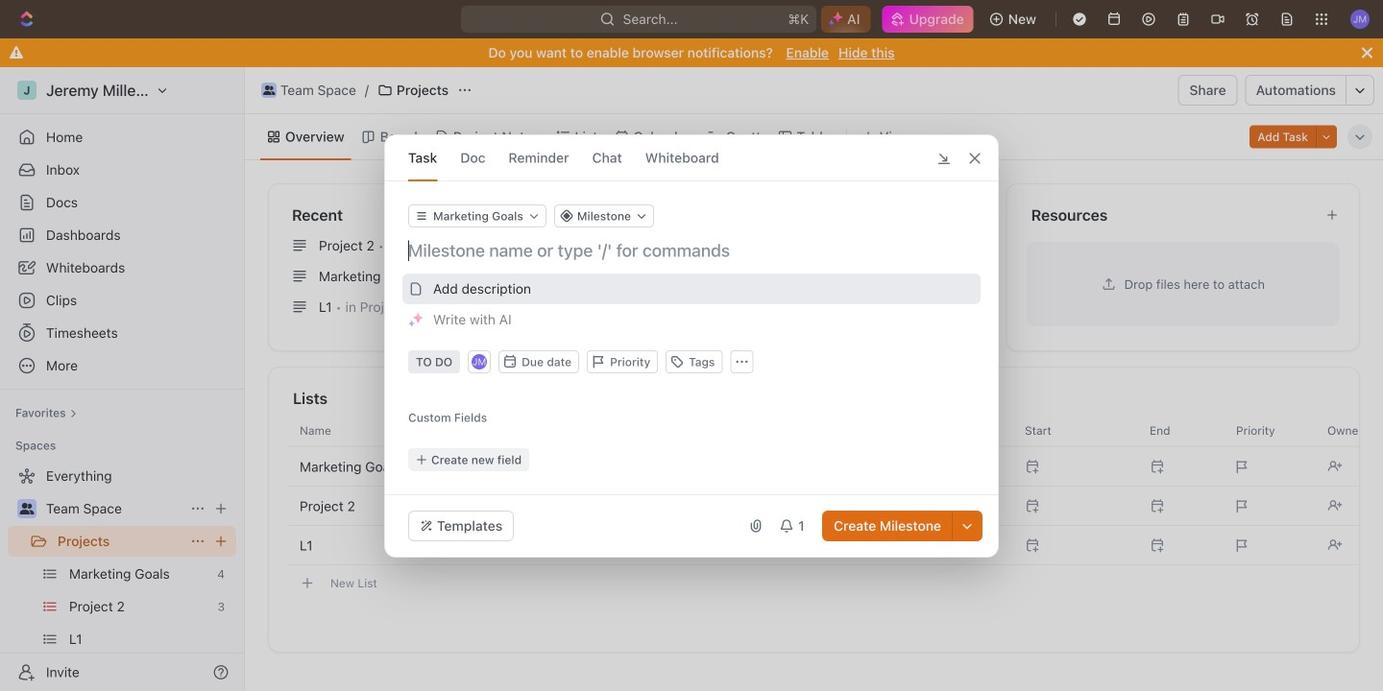 Task type: describe. For each thing, give the bounding box(es) containing it.
sidebar navigation
[[0, 67, 245, 692]]

user group image
[[263, 86, 275, 95]]



Task type: vqa. For each thing, say whether or not it's contained in the screenshot.
user group icon
yes



Task type: locate. For each thing, give the bounding box(es) containing it.
tree inside sidebar navigation
[[8, 461, 236, 692]]

user group image
[[20, 504, 34, 515]]

dialog
[[384, 135, 999, 558]]

tree
[[8, 461, 236, 692]]

Milestone name or type '/' for commands text field
[[408, 239, 979, 262]]



